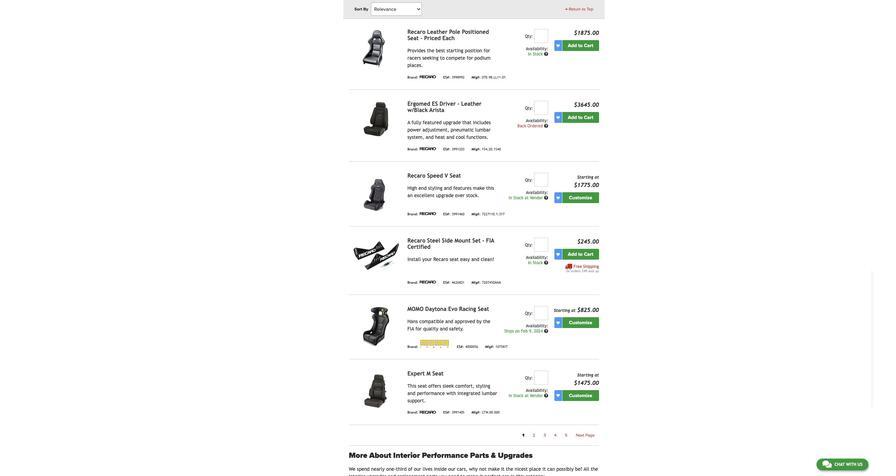 Task type: describe. For each thing, give the bounding box(es) containing it.
to left top
[[582, 7, 586, 12]]

featured
[[423, 120, 442, 125]]

availability: for seat
[[526, 190, 548, 195]]

and inside we spend nearly one-third of our lives inside our cars, why not make it the nicest place it can possibly be? all the interior upgrades and replacement parts you need to make it perfect are in this category.
[[388, 474, 396, 476]]

podium
[[475, 55, 491, 61]]

recaro speed v seat
[[407, 172, 461, 179]]

es#4000056 - 1075kit - momo daytona evo racing seat - hans compatible and approved by the fia for quality and safety. - momo - audi bmw volkswagen mercedes benz mini porsche image
[[349, 306, 402, 346]]

next page
[[576, 433, 595, 437]]

an
[[407, 193, 413, 198]]

question circle image for -
[[544, 124, 548, 128]]

1075kit
[[496, 345, 508, 349]]

add to cart for $1875.00
[[568, 43, 593, 49]]

caret up image
[[565, 7, 568, 11]]

styling inside high end styling and features make this an excellent upgrade over stock.
[[428, 185, 442, 191]]

need
[[448, 474, 459, 476]]

to inside provides the best starting position for racers seeking to compete for podium places.
[[440, 55, 445, 61]]

that
[[462, 120, 471, 125]]

upgrades
[[498, 451, 533, 460]]

w/black
[[407, 107, 428, 113]]

$1475.00
[[574, 380, 599, 386]]

add to cart button for $245.00
[[562, 249, 599, 260]]

question circle image for seat
[[544, 196, 548, 200]]

add to wish list image for positioned
[[556, 44, 560, 47]]

customize for $1775.00
[[569, 195, 592, 201]]

chat with us
[[835, 462, 863, 467]]

es#: 3991203
[[443, 147, 465, 151]]

are
[[502, 474, 509, 476]]

at for $825.00
[[571, 308, 576, 313]]

customize for $1475.00
[[569, 392, 592, 398]]

starting for $825.00
[[554, 308, 570, 313]]

- inside ergomed es driver - leather w/black arista
[[458, 101, 460, 107]]

recaro for recaro leather pole positioned seat - priced each
[[407, 29, 425, 35]]

at for $1775.00
[[595, 175, 599, 180]]

side
[[442, 237, 453, 244]]

mfg#: for racing
[[485, 345, 494, 349]]

provides the best starting position for racers seeking to compete for podium places.
[[407, 48, 491, 68]]

power
[[407, 127, 421, 133]]

recaro for recaro speed v seat
[[407, 172, 425, 179]]

fia for recaro steel side mount set - fia certified
[[486, 237, 494, 244]]

$825.00
[[577, 307, 599, 313]]

leather inside ergomed es driver - leather w/black arista
[[461, 101, 482, 107]]

install your recaro seat easy and clean!
[[407, 257, 494, 262]]

es#3991460 - 7227110.1.317 - recaro speed v seat - high end styling and features make this an excellent upgrade over stock. - recaro - audi bmw volkswagen mercedes benz mini porsche image
[[349, 173, 402, 213]]

expert m seat
[[407, 370, 444, 377]]

ergomed
[[407, 101, 430, 107]]

5 link
[[561, 430, 572, 440]]

ergomed es driver - leather w/black arista link
[[407, 101, 482, 113]]

1 our from the left
[[414, 466, 421, 472]]

recaro - corporate logo image for arista
[[420, 147, 436, 150]]

es#: 4000056
[[457, 345, 478, 349]]

all
[[584, 466, 589, 472]]

and inside high end styling and features make this an excellent upgrade over stock.
[[444, 185, 452, 191]]

one-
[[386, 466, 396, 472]]

return to top link
[[565, 6, 593, 12]]

speed
[[427, 172, 443, 179]]

features
[[453, 185, 472, 191]]

starting at $825.00
[[554, 307, 599, 313]]

support.
[[407, 398, 426, 403]]

momo
[[407, 306, 424, 312]]

certified
[[407, 244, 431, 250]]

in for positioned
[[528, 52, 532, 57]]

lumbar inside a fully featured upgrade that includes power adjustment, pneumatic lumbar system, and heat and cool functions.
[[475, 127, 491, 133]]

with inside this seat offers sleek comfort, styling and performance with integrated lumbar support.
[[446, 390, 456, 396]]

1 horizontal spatial it
[[501, 466, 505, 472]]

recaro right your
[[433, 257, 448, 262]]

of
[[408, 466, 413, 472]]

priced
[[424, 35, 441, 42]]

brand: for momo daytona evo racing seat
[[407, 345, 418, 349]]

and down the adjustment, at the top of the page
[[426, 134, 434, 140]]

es#: 3991460
[[443, 212, 465, 216]]

arista
[[429, 107, 444, 113]]

the up in
[[506, 466, 513, 472]]

seat up by
[[478, 306, 489, 312]]

question circle image for $245.00
[[544, 261, 548, 265]]

compete
[[446, 55, 465, 61]]

stock for seat
[[513, 195, 524, 200]]

3 question circle image from the top
[[544, 394, 548, 398]]

end
[[419, 185, 427, 191]]

recaro speed v seat link
[[407, 172, 461, 179]]

starting at $1775.00
[[574, 175, 599, 188]]

- for seat
[[420, 35, 422, 42]]

customize link for $1475.00
[[562, 390, 599, 401]]

to up free
[[578, 251, 583, 257]]

9,
[[529, 329, 533, 334]]

ships
[[504, 329, 514, 334]]

each
[[442, 35, 455, 42]]

4000056
[[465, 345, 478, 349]]

3991405
[[452, 411, 465, 414]]

- for set
[[482, 237, 484, 244]]

in for seat
[[509, 195, 512, 200]]

5 recaro - corporate logo image from the top
[[420, 410, 436, 414]]

spend
[[357, 466, 370, 472]]

3
[[544, 433, 546, 437]]

nicest
[[515, 466, 528, 472]]

availability: for positioned
[[526, 46, 548, 51]]

lumbar inside this seat offers sleek comfort, styling and performance with integrated lumbar support.
[[482, 390, 497, 396]]

approved
[[455, 319, 475, 324]]

more about interior performance parts & upgrades
[[349, 451, 533, 460]]

momo daytona evo racing seat
[[407, 306, 489, 312]]

best
[[436, 48, 445, 53]]

the inside provides the best starting position for racers seeking to compete for podium places.
[[427, 48, 434, 53]]

free
[[574, 264, 582, 269]]

leather inside recaro leather pole positioned seat - priced each
[[427, 29, 448, 35]]

$245.00
[[577, 238, 599, 245]]

$3645.00
[[574, 102, 599, 108]]

paginated product list navigation navigation
[[349, 430, 599, 440]]

vendor for $1475.00
[[530, 393, 543, 398]]

high end styling and features make this an excellent upgrade over stock.
[[407, 185, 494, 198]]

add to cart for $3645.00
[[568, 114, 593, 120]]

can
[[547, 466, 555, 472]]

mfg#: for positioned
[[472, 75, 481, 79]]

place
[[529, 466, 541, 472]]

functions.
[[467, 134, 488, 140]]

position
[[465, 48, 482, 53]]

performance
[[422, 451, 468, 460]]

and up safety.
[[445, 319, 453, 324]]

comfort,
[[455, 383, 475, 389]]

return to top
[[568, 7, 593, 12]]

recaro steel side mount set - fia certified
[[407, 237, 494, 250]]

qty: for -
[[525, 106, 533, 111]]

and inside this seat offers sleek comfort, styling and performance with integrated lumbar support.
[[407, 390, 415, 396]]

free shipping on orders $49 and up
[[566, 264, 599, 273]]

more
[[349, 451, 367, 460]]

hans
[[407, 319, 418, 324]]

mfg#: for -
[[472, 147, 481, 151]]

the inside "hans compatible and approved by the fia for quality and safety."
[[483, 319, 490, 324]]

fia for hans compatible and approved by the fia for quality and safety.
[[407, 326, 414, 332]]

2 our from the left
[[448, 466, 456, 472]]

parts
[[427, 474, 438, 476]]

in stock at vendor for $1775.00
[[509, 195, 544, 200]]

this inside high end styling and features make this an excellent upgrade over stock.
[[486, 185, 494, 191]]

third
[[396, 466, 407, 472]]

add for $245.00
[[568, 251, 577, 257]]

add to wish list image for seat
[[556, 196, 560, 199]]

ltw.00.000
[[482, 411, 500, 414]]

and right easy
[[471, 257, 479, 262]]

seat inside this seat offers sleek comfort, styling and performance with integrated lumbar support.
[[418, 383, 427, 389]]

7207450ana
[[482, 281, 501, 284]]

starting
[[447, 48, 463, 53]]

mount
[[455, 237, 471, 244]]

cart for $1875.00
[[584, 43, 593, 49]]

2 horizontal spatial it
[[543, 466, 546, 472]]

recaro leather pole positioned seat - priced each link
[[407, 29, 489, 42]]

expert
[[407, 370, 425, 377]]

3998992
[[452, 75, 465, 79]]

in stock at vendor for $1475.00
[[509, 393, 544, 398]]

1 horizontal spatial with
[[846, 462, 856, 467]]

next
[[576, 433, 584, 437]]

and left safety.
[[440, 326, 448, 332]]

momo daytona evo racing seat link
[[407, 306, 489, 312]]



Task type: vqa. For each thing, say whether or not it's contained in the screenshot.
second Customize link from the top of the page
yes



Task type: locate. For each thing, give the bounding box(es) containing it.
6 brand: from the top
[[407, 345, 418, 349]]

add to cart button for $1875.00
[[562, 40, 599, 51]]

2
[[533, 433, 535, 437]]

2 horizontal spatial for
[[484, 48, 490, 53]]

recaro leather pole positioned seat - priced each
[[407, 29, 489, 42]]

in stock for $1875.00
[[528, 52, 544, 57]]

easy
[[460, 257, 470, 262]]

2 in stock from the top
[[528, 260, 544, 265]]

es#: left 3998992
[[443, 75, 450, 79]]

es#4626821 - 7207450ana - recaro steel side mount set - fia certified - install your recaro seat easy and clean! - recaro - audi bmw volkswagen mercedes benz mini porsche image
[[349, 238, 402, 277]]

add down $1875.00 at the top
[[568, 43, 577, 49]]

1 vertical spatial question circle image
[[544, 196, 548, 200]]

0 vertical spatial for
[[484, 48, 490, 53]]

4 recaro - corporate logo image from the top
[[420, 280, 436, 284]]

recaro - corporate logo image down the places.
[[420, 75, 436, 79]]

0 vertical spatial make
[[473, 185, 485, 191]]

mfg#: for mount
[[472, 281, 481, 284]]

stock for positioned
[[533, 52, 543, 57]]

1 vertical spatial this
[[516, 474, 524, 476]]

for down position
[[467, 55, 473, 61]]

1 horizontal spatial -
[[458, 101, 460, 107]]

0 vertical spatial -
[[420, 35, 422, 42]]

1 customize link from the top
[[562, 192, 599, 203]]

customize link down $1775.00
[[562, 192, 599, 203]]

it left can
[[543, 466, 546, 472]]

brand: for recaro leather pole positioned seat - priced each
[[407, 75, 418, 79]]

and down one-
[[388, 474, 396, 476]]

1 vertical spatial with
[[846, 462, 856, 467]]

on left orders
[[566, 269, 570, 273]]

recaro inside recaro leather pole positioned seat - priced each
[[407, 29, 425, 35]]

cart down '$3645.00'
[[584, 114, 593, 120]]

0 vertical spatial customize link
[[562, 192, 599, 203]]

recaro for recaro steel side mount set - fia certified
[[407, 237, 425, 244]]

momo - corporate logo image
[[420, 339, 450, 348]]

es#3998992 - 070.98.ll11-01 - recaro leather pole positioned seat - priced each - provides the best starting position for racers seeking to compete for podium places. - recaro - audi bmw volkswagen mercedes benz mini porsche image
[[349, 29, 402, 69]]

add to wish list image
[[556, 253, 560, 256], [556, 321, 560, 324]]

we spend nearly one-third of our lives inside our cars, why not make it the nicest place it can possibly be? all the interior upgrades and replacement parts you need to make it perfect are in this category.
[[349, 466, 598, 476]]

mfg#: down functions. on the top right
[[472, 147, 481, 151]]

at inside starting at $825.00
[[571, 308, 576, 313]]

1 add from the top
[[568, 43, 577, 49]]

$1775.00
[[574, 182, 599, 188]]

2 in stock at vendor from the top
[[509, 393, 544, 398]]

mfg#: 1075kit
[[485, 345, 508, 349]]

2 question circle image from the top
[[544, 196, 548, 200]]

0 horizontal spatial seat
[[418, 383, 427, 389]]

install
[[407, 257, 421, 262]]

brand: left 'p3 gauges - corporate logo'
[[407, 3, 418, 7]]

recaro up provides
[[407, 29, 425, 35]]

for up podium
[[484, 48, 490, 53]]

we
[[349, 466, 355, 472]]

2 question circle image from the top
[[544, 261, 548, 265]]

provides
[[407, 48, 426, 53]]

0 horizontal spatial this
[[486, 185, 494, 191]]

- inside recaro steel side mount set - fia certified
[[482, 237, 484, 244]]

recaro
[[407, 29, 425, 35], [407, 172, 425, 179], [407, 237, 425, 244], [433, 257, 448, 262]]

stock for mount
[[533, 260, 543, 265]]

pole
[[449, 29, 460, 35]]

to down best
[[440, 55, 445, 61]]

up
[[595, 269, 599, 273]]

qty: for positioned
[[525, 34, 533, 39]]

1 add to wish list image from the top
[[556, 44, 560, 47]]

1 customize from the top
[[569, 195, 592, 201]]

brand: down install
[[407, 281, 418, 284]]

1 availability: from the top
[[526, 46, 548, 51]]

0 vertical spatial in stock at vendor
[[509, 195, 544, 200]]

2024
[[534, 329, 543, 334]]

1 in stock from the top
[[528, 52, 544, 57]]

customize down $1775.00
[[569, 195, 592, 201]]

es#: for seat
[[443, 212, 450, 216]]

1 link
[[518, 430, 529, 440]]

starting inside starting at $1475.00
[[577, 373, 593, 377]]

recaro steel side mount set - fia certified link
[[407, 237, 494, 250]]

3 customize link from the top
[[562, 390, 599, 401]]

to inside we spend nearly one-third of our lives inside our cars, why not make it the nicest place it can possibly be? all the interior upgrades and replacement parts you need to make it perfect are in this category.
[[461, 474, 465, 476]]

1 vertical spatial in stock at vendor
[[509, 393, 544, 398]]

1 horizontal spatial leather
[[461, 101, 482, 107]]

0 vertical spatial vendor
[[530, 195, 543, 200]]

qty: for seat
[[525, 178, 533, 183]]

1 vertical spatial on
[[515, 329, 520, 334]]

1 vertical spatial add to cart
[[568, 114, 593, 120]]

1 vertical spatial add
[[568, 114, 577, 120]]

brand: for recaro speed v seat
[[407, 212, 418, 216]]

0 vertical spatial lumbar
[[475, 127, 491, 133]]

1 vertical spatial vendor
[[530, 393, 543, 398]]

add to wish list image for momo daytona evo racing seat
[[556, 321, 560, 324]]

es#3991405 - ltw.00.000 - expert m seat - this seat offers sleek comfort, styling and performance with integrated lumbar support. - recaro - audi bmw volkswagen mercedes benz mini porsche image
[[349, 370, 402, 410]]

7 brand: from the top
[[407, 411, 418, 414]]

mfg#: left 7227110.1.317
[[472, 212, 481, 216]]

1 vertical spatial in stock
[[528, 260, 544, 265]]

1 horizontal spatial our
[[448, 466, 456, 472]]

1 question circle image from the top
[[544, 124, 548, 128]]

the right by
[[483, 319, 490, 324]]

on inside free shipping on orders $49 and up
[[566, 269, 570, 273]]

our up need
[[448, 466, 456, 472]]

1 horizontal spatial this
[[516, 474, 524, 476]]

0 vertical spatial add
[[568, 43, 577, 49]]

2 vertical spatial customize link
[[562, 390, 599, 401]]

in stock for $245.00
[[528, 260, 544, 265]]

1 vertical spatial starting
[[554, 308, 570, 313]]

adjustment,
[[423, 127, 449, 133]]

5 availability: from the top
[[526, 324, 548, 328]]

add to cart button
[[562, 40, 599, 51], [562, 112, 599, 123], [562, 249, 599, 260]]

add to cart up free
[[568, 251, 593, 257]]

category.
[[526, 474, 546, 476]]

0 horizontal spatial on
[[515, 329, 520, 334]]

6 qty: from the top
[[525, 375, 533, 380]]

and inside free shipping on orders $49 and up
[[588, 269, 594, 273]]

4626821
[[452, 281, 465, 284]]

be?
[[575, 466, 582, 472]]

0 vertical spatial upgrade
[[443, 120, 461, 125]]

a
[[407, 120, 410, 125]]

2 vertical spatial customize
[[569, 392, 592, 398]]

add to cart button up free
[[562, 249, 599, 260]]

add to wish list image for -
[[556, 116, 560, 119]]

add to cart
[[568, 43, 593, 49], [568, 114, 593, 120], [568, 251, 593, 257]]

3 add to cart button from the top
[[562, 249, 599, 260]]

orders
[[571, 269, 581, 273]]

0 horizontal spatial our
[[414, 466, 421, 472]]

4 add to wish list image from the top
[[556, 394, 560, 397]]

es#: for -
[[443, 147, 450, 151]]

2 vertical spatial for
[[415, 326, 422, 332]]

2 qty: from the top
[[525, 106, 533, 111]]

1 in stock at vendor from the top
[[509, 195, 544, 200]]

3 cart from the top
[[584, 251, 593, 257]]

at
[[595, 175, 599, 180], [525, 195, 529, 200], [571, 308, 576, 313], [595, 373, 599, 377], [525, 393, 529, 398]]

0 vertical spatial question circle image
[[544, 52, 548, 56]]

mfg#: left the 1075kit
[[485, 345, 494, 349]]

add to cart button down $1875.00 at the top
[[562, 40, 599, 51]]

4
[[554, 433, 557, 437]]

starting up $1775.00
[[577, 175, 593, 180]]

at for $1475.00
[[595, 373, 599, 377]]

1 horizontal spatial seat
[[450, 257, 459, 262]]

pneumatic
[[451, 127, 474, 133]]

vendor for $1775.00
[[530, 195, 543, 200]]

upgrades
[[367, 474, 386, 476]]

2 vertical spatial -
[[482, 237, 484, 244]]

5 qty: from the top
[[525, 311, 533, 316]]

question circle image
[[544, 52, 548, 56], [544, 261, 548, 265], [544, 329, 548, 333]]

brand: down support.
[[407, 411, 418, 414]]

seat right the m
[[432, 370, 444, 377]]

brand: for expert m seat
[[407, 411, 418, 414]]

add to cart button for $3645.00
[[562, 112, 599, 123]]

to down cars,
[[461, 474, 465, 476]]

safety.
[[449, 326, 464, 332]]

upgrade left over
[[436, 193, 454, 198]]

1 vertical spatial fia
[[407, 326, 414, 332]]

recaro - corporate logo image down your
[[420, 280, 436, 284]]

0 vertical spatial add to cart button
[[562, 40, 599, 51]]

make
[[473, 185, 485, 191], [488, 466, 500, 472], [467, 474, 478, 476]]

cool
[[456, 134, 465, 140]]

ordered
[[528, 124, 543, 128]]

at inside starting at $1775.00
[[595, 175, 599, 180]]

2 vertical spatial make
[[467, 474, 478, 476]]

qty: for racing
[[525, 311, 533, 316]]

2 customize link from the top
[[562, 317, 599, 328]]

upgrade inside high end styling and features make this an excellent upgrade over stock.
[[436, 193, 454, 198]]

offers
[[428, 383, 441, 389]]

the right the 'all'
[[591, 466, 598, 472]]

1 cart from the top
[[584, 43, 593, 49]]

0 vertical spatial in stock
[[528, 52, 544, 57]]

3 add to wish list image from the top
[[556, 196, 560, 199]]

0 vertical spatial add to wish list image
[[556, 253, 560, 256]]

2 link
[[529, 430, 539, 440]]

1 vertical spatial make
[[488, 466, 500, 472]]

and down this
[[407, 390, 415, 396]]

question circle image
[[544, 124, 548, 128], [544, 196, 548, 200], [544, 394, 548, 398]]

0 vertical spatial with
[[446, 390, 456, 396]]

vendor
[[530, 195, 543, 200], [530, 393, 543, 398]]

by
[[477, 319, 482, 324]]

5 brand: from the top
[[407, 281, 418, 284]]

0 vertical spatial on
[[566, 269, 570, 273]]

seat left easy
[[450, 257, 459, 262]]

it down not
[[480, 474, 483, 476]]

2 availability: from the top
[[526, 118, 548, 123]]

for down hans
[[415, 326, 422, 332]]

1 question circle image from the top
[[544, 52, 548, 56]]

availability: for racing
[[526, 324, 548, 328]]

racing
[[459, 306, 476, 312]]

recaro - corporate logo image down support.
[[420, 410, 436, 414]]

0 vertical spatial this
[[486, 185, 494, 191]]

0 vertical spatial fia
[[486, 237, 494, 244]]

customize down $1475.00
[[569, 392, 592, 398]]

performance
[[417, 390, 445, 396]]

fia inside recaro steel side mount set - fia certified
[[486, 237, 494, 244]]

starting for $1475.00
[[577, 373, 593, 377]]

cart
[[584, 43, 593, 49], [584, 114, 593, 120], [584, 251, 593, 257]]

0 horizontal spatial styling
[[428, 185, 442, 191]]

seat inside recaro leather pole positioned seat - priced each
[[407, 35, 419, 42]]

4 availability: from the top
[[526, 255, 548, 260]]

1 horizontal spatial for
[[467, 55, 473, 61]]

this up "mfg#: 7227110.1.317"
[[486, 185, 494, 191]]

recaro up high
[[407, 172, 425, 179]]

add up free
[[568, 251, 577, 257]]

on
[[566, 269, 570, 273], [515, 329, 520, 334]]

qty: for mount
[[525, 243, 533, 247]]

racers
[[407, 55, 421, 61]]

make down why
[[467, 474, 478, 476]]

3 question circle image from the top
[[544, 329, 548, 333]]

0 vertical spatial question circle image
[[544, 124, 548, 128]]

upgrade up pneumatic
[[443, 120, 461, 125]]

inside
[[434, 466, 447, 472]]

add to cart button down '$3645.00'
[[562, 112, 599, 123]]

2 add to cart from the top
[[568, 114, 593, 120]]

2 add to wish list image from the top
[[556, 321, 560, 324]]

styling up integrated
[[476, 383, 490, 389]]

seat up provides
[[407, 35, 419, 42]]

cart for $245.00
[[584, 251, 593, 257]]

1 vendor from the top
[[530, 195, 543, 200]]

2 recaro - corporate logo image from the top
[[420, 147, 436, 150]]

add for $3645.00
[[568, 114, 577, 120]]

recaro inside recaro steel side mount set - fia certified
[[407, 237, 425, 244]]

the up the seeking
[[427, 48, 434, 53]]

stock.
[[466, 193, 479, 198]]

availability: for mount
[[526, 255, 548, 260]]

0 horizontal spatial it
[[480, 474, 483, 476]]

customize for $825.00
[[569, 320, 592, 326]]

brand: left momo - corporate logo
[[407, 345, 418, 349]]

1 vertical spatial upgrade
[[436, 193, 454, 198]]

comments image
[[822, 460, 832, 468]]

- right "set"
[[482, 237, 484, 244]]

with left us
[[846, 462, 856, 467]]

1 add to cart from the top
[[568, 43, 593, 49]]

3 add to cart from the top
[[568, 251, 593, 257]]

0 vertical spatial seat
[[450, 257, 459, 262]]

3 add from the top
[[568, 251, 577, 257]]

and left up
[[588, 269, 594, 273]]

add for $1875.00
[[568, 43, 577, 49]]

0 vertical spatial cart
[[584, 43, 593, 49]]

3 qty: from the top
[[525, 178, 533, 183]]

None number field
[[534, 29, 548, 43], [534, 101, 548, 115], [534, 173, 548, 187], [534, 238, 548, 252], [534, 306, 548, 320], [534, 370, 548, 384], [534, 29, 548, 43], [534, 101, 548, 115], [534, 173, 548, 187], [534, 238, 548, 252], [534, 306, 548, 320], [534, 370, 548, 384]]

0 vertical spatial leather
[[427, 29, 448, 35]]

over
[[455, 193, 465, 198]]

seat right this
[[418, 383, 427, 389]]

upgrade inside a fully featured upgrade that includes power adjustment, pneumatic lumbar system, and heat and cool functions.
[[443, 120, 461, 125]]

mfg#: for seat
[[472, 212, 481, 216]]

2 add from the top
[[568, 114, 577, 120]]

2 cart from the top
[[584, 114, 593, 120]]

for inside "hans compatible and approved by the fia for quality and safety."
[[415, 326, 422, 332]]

es#: left 3991203
[[443, 147, 450, 151]]

2 vertical spatial add to cart
[[568, 251, 593, 257]]

1 vertical spatial lumbar
[[482, 390, 497, 396]]

1 horizontal spatial styling
[[476, 383, 490, 389]]

0 horizontal spatial leather
[[427, 29, 448, 35]]

es#: for mount
[[443, 281, 450, 284]]

interior
[[349, 474, 365, 476]]

1 recaro - corporate logo image from the top
[[420, 75, 436, 79]]

2 vertical spatial question circle image
[[544, 329, 548, 333]]

1 vertical spatial -
[[458, 101, 460, 107]]

lumbar up ltw.00.000
[[482, 390, 497, 396]]

es#: for racing
[[457, 345, 464, 349]]

this down "nicest"
[[516, 474, 524, 476]]

1 qty: from the top
[[525, 34, 533, 39]]

5
[[565, 433, 568, 437]]

fia down hans
[[407, 326, 414, 332]]

add to cart down '$3645.00'
[[568, 114, 593, 120]]

es#3991203 - 154.20.1540 - ergomed es driver - leather w/black arista - a fully featured upgrade that includes power adjustment, pneumatic lumbar system, and heat and cool functions. - recaro - audi bmw volkswagen mercedes benz mini porsche image
[[349, 101, 402, 141]]

mfg#:
[[472, 75, 481, 79], [472, 147, 481, 151], [472, 212, 481, 216], [472, 281, 481, 284], [485, 345, 494, 349], [472, 411, 481, 414]]

you
[[439, 474, 447, 476]]

includes
[[473, 120, 491, 125]]

customize link for $1775.00
[[562, 192, 599, 203]]

2 vertical spatial question circle image
[[544, 394, 548, 398]]

starting inside starting at $1775.00
[[577, 175, 593, 180]]

by
[[363, 7, 368, 12]]

our right 'of'
[[414, 466, 421, 472]]

2 add to cart button from the top
[[562, 112, 599, 123]]

leather up that
[[461, 101, 482, 107]]

cart down $1875.00 at the top
[[584, 43, 593, 49]]

back ordered
[[518, 124, 544, 128]]

fully
[[412, 120, 421, 125]]

2 customize from the top
[[569, 320, 592, 326]]

0 vertical spatial starting
[[577, 175, 593, 180]]

us
[[858, 462, 863, 467]]

to down '$3645.00'
[[578, 114, 583, 120]]

070.98.ll11-
[[482, 75, 502, 79]]

quality
[[423, 326, 438, 332]]

brand: down an
[[407, 212, 418, 216]]

1 vertical spatial question circle image
[[544, 261, 548, 265]]

p3 gauges - corporate logo image
[[420, 0, 449, 7]]

in for mount
[[528, 260, 532, 265]]

add to cart down $1875.00 at the top
[[568, 43, 593, 49]]

styling down the speed
[[428, 185, 442, 191]]

0 horizontal spatial fia
[[407, 326, 414, 332]]

seat right v
[[450, 172, 461, 179]]

and down v
[[444, 185, 452, 191]]

1 horizontal spatial on
[[566, 269, 570, 273]]

stock
[[533, 52, 543, 57], [513, 195, 524, 200], [533, 260, 543, 265], [513, 393, 524, 398]]

1 add to wish list image from the top
[[556, 253, 560, 256]]

to down $1875.00 at the top
[[578, 43, 583, 49]]

recaro - corporate logo image for fia
[[420, 280, 436, 284]]

recaro - corporate logo image
[[420, 75, 436, 79], [420, 147, 436, 150], [420, 212, 436, 215], [420, 280, 436, 284], [420, 410, 436, 414]]

brand: for ergomed es driver - leather w/black arista
[[407, 147, 418, 151]]

4 brand: from the top
[[407, 212, 418, 216]]

2 horizontal spatial -
[[482, 237, 484, 244]]

starting up $1475.00
[[577, 373, 593, 377]]

mfg#: left 070.98.ll11-
[[472, 75, 481, 79]]

customize link down $1475.00
[[562, 390, 599, 401]]

2 add to wish list image from the top
[[556, 116, 560, 119]]

es#: left 3991405
[[443, 411, 450, 414]]

0 vertical spatial customize
[[569, 195, 592, 201]]

cart down $245.00
[[584, 251, 593, 257]]

0 horizontal spatial for
[[415, 326, 422, 332]]

1 horizontal spatial fia
[[486, 237, 494, 244]]

- left priced on the top
[[420, 35, 422, 42]]

make up perfect
[[488, 466, 500, 472]]

1 vertical spatial cart
[[584, 114, 593, 120]]

at inside starting at $1475.00
[[595, 373, 599, 377]]

our
[[414, 466, 421, 472], [448, 466, 456, 472]]

leather
[[427, 29, 448, 35], [461, 101, 482, 107]]

1 vertical spatial seat
[[418, 383, 427, 389]]

1 vertical spatial customize
[[569, 320, 592, 326]]

make inside high end styling and features make this an excellent upgrade over stock.
[[473, 185, 485, 191]]

chat
[[835, 462, 845, 467]]

6 availability: from the top
[[526, 388, 548, 393]]

and left cool in the top right of the page
[[447, 134, 454, 140]]

1 vertical spatial add to cart button
[[562, 112, 599, 123]]

3 availability: from the top
[[526, 190, 548, 195]]

upgrade
[[443, 120, 461, 125], [436, 193, 454, 198]]

mfg#: 7227110.1.317
[[472, 212, 505, 216]]

make up stock.
[[473, 185, 485, 191]]

it up are
[[501, 466, 505, 472]]

fia right "set"
[[486, 237, 494, 244]]

0 vertical spatial add to cart
[[568, 43, 593, 49]]

customize down starting at $825.00
[[569, 320, 592, 326]]

brand: down the places.
[[407, 75, 418, 79]]

with down the sleek
[[446, 390, 456, 396]]

2 vertical spatial cart
[[584, 251, 593, 257]]

starting for $1775.00
[[577, 175, 593, 180]]

0 vertical spatial styling
[[428, 185, 442, 191]]

3 brand: from the top
[[407, 147, 418, 151]]

es#: left 3991460
[[443, 212, 450, 216]]

on left feb
[[515, 329, 520, 334]]

in
[[528, 52, 532, 57], [509, 195, 512, 200], [528, 260, 532, 265], [509, 393, 512, 398]]

replacement
[[397, 474, 425, 476]]

question circle image for $1875.00
[[544, 52, 548, 56]]

back
[[518, 124, 526, 128]]

add to wish list image for recaro steel side mount set - fia certified
[[556, 253, 560, 256]]

- right driver
[[458, 101, 460, 107]]

add to cart for $245.00
[[568, 251, 593, 257]]

2 brand: from the top
[[407, 75, 418, 79]]

4 qty: from the top
[[525, 243, 533, 247]]

1 vertical spatial styling
[[476, 383, 490, 389]]

add to wish list image
[[556, 44, 560, 47], [556, 116, 560, 119], [556, 196, 560, 199], [556, 394, 560, 397]]

add
[[568, 43, 577, 49], [568, 114, 577, 120], [568, 251, 577, 257]]

es
[[432, 101, 438, 107]]

positioned
[[462, 29, 489, 35]]

steel
[[427, 237, 440, 244]]

styling inside this seat offers sleek comfort, styling and performance with integrated lumbar support.
[[476, 383, 490, 389]]

es#:
[[443, 75, 450, 79], [443, 147, 450, 151], [443, 212, 450, 216], [443, 281, 450, 284], [457, 345, 464, 349], [443, 411, 450, 414]]

brand: down system, at top
[[407, 147, 418, 151]]

4 link
[[550, 430, 561, 440]]

fia inside "hans compatible and approved by the fia for quality and safety."
[[407, 326, 414, 332]]

- inside recaro leather pole positioned seat - priced each
[[420, 35, 422, 42]]

0 horizontal spatial with
[[446, 390, 456, 396]]

1 add to cart button from the top
[[562, 40, 599, 51]]

3 customize from the top
[[569, 392, 592, 398]]

1 vertical spatial add to wish list image
[[556, 321, 560, 324]]

2 vertical spatial add
[[568, 251, 577, 257]]

2 vendor from the top
[[530, 393, 543, 398]]

availability: for -
[[526, 118, 548, 123]]

es#: for positioned
[[443, 75, 450, 79]]

1 vertical spatial customize link
[[562, 317, 599, 328]]

customize link for $825.00
[[562, 317, 599, 328]]

leather left pole
[[427, 29, 448, 35]]

recaro - corporate logo image for priced
[[420, 75, 436, 79]]

2 vertical spatial add to cart button
[[562, 249, 599, 260]]

1 brand: from the top
[[407, 3, 418, 7]]

3 recaro - corporate logo image from the top
[[420, 212, 436, 215]]

0 horizontal spatial -
[[420, 35, 422, 42]]

1 vertical spatial for
[[467, 55, 473, 61]]

parts
[[470, 451, 489, 460]]

mfg#: left ltw.00.000
[[472, 411, 481, 414]]

availability:
[[526, 46, 548, 51], [526, 118, 548, 123], [526, 190, 548, 195], [526, 255, 548, 260], [526, 324, 548, 328], [526, 388, 548, 393]]

starting inside starting at $825.00
[[554, 308, 570, 313]]

es#: left 4000056
[[457, 345, 464, 349]]

1 vertical spatial leather
[[461, 101, 482, 107]]

add down '$3645.00'
[[568, 114, 577, 120]]

$1875.00
[[574, 30, 599, 36]]

customize link down starting at $825.00
[[562, 317, 599, 328]]

mfg#: left 7207450ana
[[472, 281, 481, 284]]

cart for $3645.00
[[584, 114, 593, 120]]

lumbar down includes
[[475, 127, 491, 133]]

customize link
[[562, 192, 599, 203], [562, 317, 599, 328], [562, 390, 599, 401]]

perfect
[[485, 474, 501, 476]]

shipping
[[583, 264, 599, 269]]

recaro - corporate logo image down system, at top
[[420, 147, 436, 150]]

starting left $825.00
[[554, 308, 570, 313]]

2 vertical spatial starting
[[577, 373, 593, 377]]

top
[[587, 7, 593, 12]]

this inside we spend nearly one-third of our lives inside our cars, why not make it the nicest place it can possibly be? all the interior upgrades and replacement parts you need to make it perfect are in this category.
[[516, 474, 524, 476]]

brand: for recaro steel side mount set - fia certified
[[407, 281, 418, 284]]



